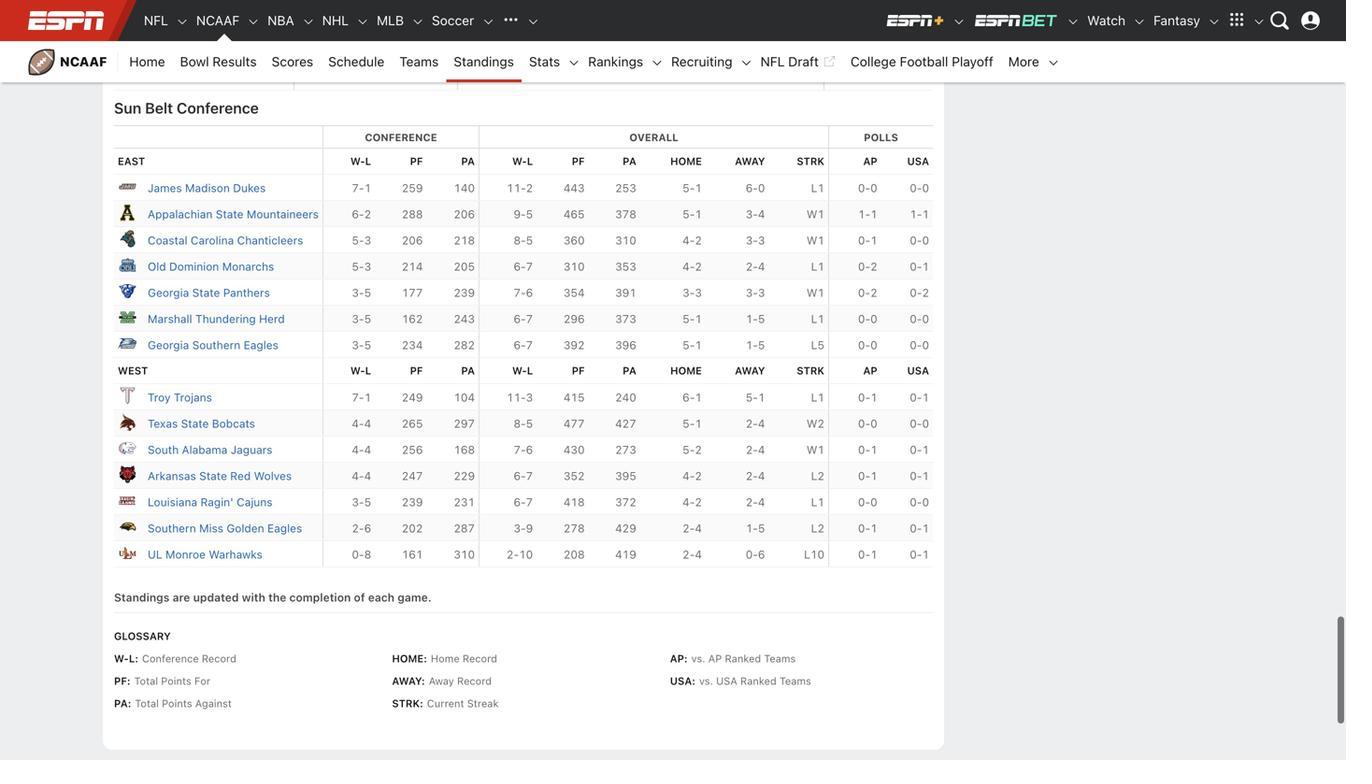 Task type: vqa. For each thing, say whether or not it's contained in the screenshot.


Task type: describe. For each thing, give the bounding box(es) containing it.
marshall thundering herd
[[148, 312, 285, 326]]

espn plus image
[[953, 15, 966, 28]]

cajuns
[[237, 496, 273, 509]]

usm image
[[118, 517, 137, 536]]

each
[[368, 591, 395, 604]]

7- down 11-3
[[514, 443, 526, 456]]

auburn tigers link
[[148, 19, 222, 32]]

pa up 140
[[461, 155, 475, 168]]

2 0-3 from the left
[[910, 45, 929, 58]]

carolina
[[191, 234, 234, 247]]

7 for 195
[[507, 19, 515, 32]]

0 vertical spatial conference
[[177, 99, 259, 117]]

nhl link
[[315, 0, 356, 41]]

ranked for ap
[[725, 653, 761, 665]]

6- for 282
[[514, 339, 526, 352]]

georgia state panthers
[[148, 286, 270, 299]]

0 vertical spatial strk
[[797, 155, 825, 168]]

against
[[195, 698, 232, 710]]

l1 for 253
[[811, 182, 825, 195]]

6- for 195
[[495, 19, 507, 32]]

nfl for nfl
[[144, 13, 168, 28]]

1 horizontal spatial 240
[[615, 391, 637, 404]]

profile management image
[[1302, 11, 1320, 30]]

1-5 for l2
[[746, 522, 765, 535]]

2-6
[[352, 522, 371, 535]]

0 horizontal spatial 206
[[402, 234, 423, 247]]

2 vertical spatial strk
[[392, 698, 420, 710]]

marshall thundering herd link
[[148, 312, 285, 326]]

ul monroe warhawks link
[[148, 548, 263, 561]]

recruiting
[[671, 54, 733, 69]]

0 vertical spatial teams
[[400, 54, 439, 69]]

georgia southern eagles
[[148, 339, 279, 352]]

6-7 for 282
[[514, 339, 533, 352]]

l1 for 373
[[811, 312, 825, 326]]

louisiana ragin' cajuns link
[[148, 496, 273, 509]]

229
[[454, 470, 475, 483]]

9
[[526, 522, 533, 535]]

rankings image
[[651, 56, 664, 69]]

282
[[454, 339, 475, 352]]

troy
[[148, 391, 171, 404]]

465
[[564, 208, 585, 221]]

6- for 229
[[514, 470, 526, 483]]

south alabama jaguars
[[148, 443, 273, 456]]

7-6 for 430
[[514, 443, 533, 456]]

teams link
[[392, 41, 446, 82]]

gaso image
[[118, 334, 137, 353]]

0 vertical spatial 239
[[454, 286, 475, 299]]

mlb
[[377, 13, 404, 28]]

2 vertical spatial away
[[392, 675, 422, 687]]

playoff
[[952, 54, 994, 69]]

: for away : away record
[[422, 675, 425, 687]]

168
[[454, 443, 475, 456]]

mrsh image
[[118, 308, 137, 327]]

pa down 396
[[623, 365, 637, 377]]

249
[[402, 391, 423, 404]]

arkansas for arkansas razorbacks
[[148, 71, 196, 84]]

jmu image
[[118, 177, 137, 196]]

strk : current streak
[[392, 698, 499, 710]]

the
[[268, 591, 286, 604]]

8- for 360
[[514, 234, 526, 247]]

11-2
[[507, 182, 533, 195]]

odu image
[[118, 255, 137, 274]]

teams for ap : vs. ap ranked teams
[[764, 653, 796, 665]]

james madison dukes
[[148, 182, 266, 195]]

262
[[547, 45, 569, 58]]

fantasy link
[[1146, 0, 1208, 41]]

1 0-3 from the left
[[856, 45, 875, 58]]

1 vertical spatial home
[[670, 365, 702, 377]]

396
[[615, 339, 637, 352]]

5-1 for 396
[[683, 339, 702, 352]]

7 down nhl link
[[338, 45, 345, 58]]

0 horizontal spatial ncaaf link
[[19, 41, 118, 82]]

appalachian state mountaineers
[[148, 208, 319, 221]]

recruiting image
[[740, 56, 753, 69]]

8-5 for 477
[[514, 417, 533, 430]]

0 vertical spatial 3-4
[[672, 71, 691, 84]]

8 for 0-8
[[364, 548, 371, 561]]

1-7 for 101
[[326, 45, 345, 58]]

draft
[[788, 54, 819, 69]]

southern miss golden eagles link
[[148, 522, 302, 535]]

alabama
[[182, 443, 228, 456]]

texas
[[148, 417, 178, 430]]

record for home : home record
[[463, 653, 497, 665]]

6-7 for 195
[[495, 19, 515, 32]]

7 down schedule
[[338, 71, 345, 84]]

scores
[[272, 54, 313, 69]]

335
[[602, 71, 623, 84]]

4-8
[[495, 71, 515, 84]]

w1 for 0-0
[[807, 234, 825, 247]]

completion
[[289, 591, 351, 604]]

6-7 for 243
[[514, 312, 533, 326]]

2-4 for 427
[[746, 417, 765, 430]]

stats image
[[568, 56, 581, 69]]

6- for 243
[[514, 312, 526, 326]]

7- up 6-2
[[352, 182, 364, 195]]

pa down pf : total points for
[[114, 698, 128, 710]]

pf down glossary
[[114, 675, 127, 687]]

south
[[148, 443, 179, 456]]

schedule
[[328, 54, 385, 69]]

8-5 for 360
[[514, 234, 533, 247]]

l1 for 372
[[811, 496, 825, 509]]

of
[[354, 591, 365, 604]]

0 horizontal spatial ncaaf
[[60, 54, 107, 69]]

pa : total points against
[[114, 698, 232, 710]]

more sports image
[[527, 15, 540, 28]]

4-2 for 372
[[683, 496, 702, 509]]

bowl
[[180, 54, 209, 69]]

state for bobcats
[[181, 417, 209, 430]]

nfl link
[[137, 0, 176, 41]]

247
[[402, 470, 423, 483]]

standings are updated with the completion of each game.
[[114, 591, 432, 604]]

1 vertical spatial away
[[735, 365, 765, 377]]

state for mountaineers
[[216, 208, 244, 221]]

arkansas state red wolves
[[148, 470, 292, 483]]

mlb link
[[369, 0, 411, 41]]

l5
[[811, 339, 825, 352]]

: for home : home record
[[424, 653, 427, 665]]

texas state bobcats link
[[148, 417, 255, 430]]

bowl results link
[[173, 41, 264, 82]]

mississippi state bulldogs
[[148, 45, 286, 58]]

pa up '253'
[[623, 155, 637, 168]]

1 vertical spatial conference
[[365, 132, 437, 144]]

more espn image
[[1223, 7, 1251, 35]]

208
[[564, 548, 585, 561]]

6 left 354
[[526, 286, 533, 299]]

jaguars
[[231, 443, 273, 456]]

1 vertical spatial 239
[[402, 496, 423, 509]]

total for total points against
[[135, 698, 159, 710]]

l1 for 335
[[806, 71, 820, 84]]

arst image
[[118, 465, 137, 484]]

arkansas razorbacks
[[148, 71, 261, 84]]

recruiting link
[[664, 41, 740, 82]]

panthers
[[223, 286, 270, 299]]

southern miss golden eagles
[[148, 522, 302, 535]]

3-5 for 177
[[352, 286, 371, 299]]

140
[[454, 182, 475, 195]]

schedule link
[[321, 41, 392, 82]]

9-5
[[514, 208, 533, 221]]

ncaaf image
[[247, 15, 260, 28]]

aub image
[[118, 14, 137, 33]]

dominion
[[169, 260, 219, 273]]

4-4 right rankings icon
[[672, 45, 691, 58]]

pf up 443
[[572, 155, 585, 168]]

419
[[615, 548, 637, 561]]

354
[[564, 286, 585, 299]]

0 vertical spatial 206
[[454, 208, 475, 221]]

: for pa : total points against
[[128, 698, 131, 710]]

polls
[[864, 132, 899, 144]]

7 for 229
[[526, 470, 533, 483]]

0-6
[[746, 548, 765, 561]]

2 vertical spatial 310
[[454, 548, 475, 561]]

1-7 for 160
[[326, 71, 345, 84]]

external link image
[[823, 50, 836, 73]]

l1 for 353
[[811, 260, 825, 273]]

bobcats
[[212, 417, 255, 430]]

ragin'
[[201, 496, 234, 509]]

0 vertical spatial 319
[[602, 45, 623, 58]]

points for for
[[161, 675, 191, 687]]

378
[[615, 208, 637, 221]]

11- for 2
[[507, 182, 526, 195]]

7 for 243
[[526, 312, 533, 326]]

7-6 for 354
[[514, 286, 533, 299]]

soccer image
[[482, 15, 495, 28]]

coastal carolina chanticleers
[[148, 234, 303, 247]]

0-2 for 0-1
[[858, 260, 878, 273]]

l2 for 2-4
[[811, 470, 825, 483]]

georgia for georgia southern eagles
[[148, 339, 189, 352]]

7- left 354
[[514, 286, 526, 299]]

6-0
[[746, 182, 765, 195]]

0-4 for 7
[[910, 19, 929, 32]]

nhl image
[[356, 15, 369, 28]]

old
[[148, 260, 166, 273]]

0 vertical spatial eagles
[[244, 339, 279, 352]]

430
[[564, 443, 585, 456]]

3-5 for 234
[[352, 339, 371, 352]]

160
[[378, 71, 399, 84]]

espn more sports home page image
[[497, 7, 525, 35]]

appalachian
[[148, 208, 213, 221]]

vs. for vs. usa ranked teams
[[699, 675, 713, 687]]



Task type: locate. For each thing, give the bounding box(es) containing it.
2 1-5 from the top
[[746, 339, 765, 352]]

monroe
[[166, 548, 206, 561]]

home
[[670, 155, 702, 168], [670, 365, 702, 377], [392, 653, 424, 665]]

1-5 for l1
[[746, 312, 765, 326]]

1 5-3 from the top
[[352, 234, 371, 247]]

more image
[[1047, 56, 1060, 69]]

1 vertical spatial 1-5
[[746, 339, 765, 352]]

2-4 for 372
[[746, 496, 765, 509]]

ncaaf inside global navigation element
[[196, 13, 240, 28]]

monarchs
[[222, 260, 274, 273]]

5-1 right "373"
[[683, 312, 702, 326]]

8 down 2-6
[[364, 548, 371, 561]]

points for against
[[162, 698, 192, 710]]

w1
[[807, 208, 825, 221], [807, 234, 825, 247], [807, 286, 825, 299], [807, 443, 825, 456]]

football
[[900, 54, 948, 69]]

miss
[[199, 522, 223, 535]]

0 vertical spatial 8
[[507, 71, 515, 84]]

6-7 down "9-5"
[[514, 260, 533, 273]]

1 horizontal spatial 239
[[454, 286, 475, 299]]

6-7 for 231
[[514, 496, 533, 509]]

1 vertical spatial 8-5
[[514, 417, 533, 430]]

0-3 right external link image
[[856, 45, 875, 58]]

conference
[[177, 99, 259, 117], [365, 132, 437, 144], [142, 653, 199, 665]]

are
[[173, 591, 190, 604]]

1 horizontal spatial 310
[[564, 260, 585, 273]]

2 vertical spatial teams
[[780, 675, 811, 687]]

2 7-6 from the top
[[514, 443, 533, 456]]

0 vertical spatial georgia
[[148, 286, 189, 299]]

points down w-l : conference record
[[161, 675, 191, 687]]

7 for 240
[[507, 45, 515, 58]]

0-4 up college football playoff
[[910, 19, 929, 32]]

home link
[[122, 41, 173, 82]]

0 horizontal spatial 239
[[402, 496, 423, 509]]

txst image
[[118, 413, 137, 431]]

watch link
[[1080, 0, 1133, 41]]

sun belt conference
[[114, 99, 259, 117]]

7 down "9-5"
[[526, 260, 533, 273]]

3-5 left 234
[[352, 339, 371, 352]]

7-6
[[514, 286, 533, 299], [514, 443, 533, 456]]

0 horizontal spatial 310
[[454, 548, 475, 561]]

8- down 9-
[[514, 234, 526, 247]]

1 vertical spatial ncaaf
[[60, 54, 107, 69]]

243
[[454, 312, 475, 326]]

state for bulldogs
[[209, 45, 237, 58]]

1 vertical spatial nfl
[[761, 54, 785, 69]]

2 8- from the top
[[514, 417, 526, 430]]

ncaaf link up mississippi state bulldogs link
[[189, 0, 247, 41]]

1 1-5 from the top
[[746, 312, 765, 326]]

259
[[402, 182, 423, 195]]

louisiana ragin' cajuns
[[148, 496, 273, 509]]

5-1 for 378
[[683, 208, 702, 221]]

4 w1 from the top
[[807, 443, 825, 456]]

southern down marshall thundering herd link
[[192, 339, 241, 352]]

206 up "214"
[[402, 234, 423, 247]]

home down auburn
[[129, 54, 165, 69]]

sun
[[114, 99, 141, 117]]

1 vertical spatial teams
[[764, 653, 796, 665]]

7-1 up 6-2
[[352, 182, 371, 195]]

2 vertical spatial 1-5
[[746, 522, 765, 535]]

standings for standings
[[454, 54, 514, 69]]

5-3 for 206
[[352, 234, 371, 247]]

2 l2 from the top
[[811, 522, 825, 535]]

1 vertical spatial vs.
[[699, 675, 713, 687]]

ulm image
[[118, 543, 137, 562]]

2 11- from the top
[[507, 391, 526, 404]]

pf down the 392
[[572, 365, 585, 377]]

nfl inside global navigation element
[[144, 13, 168, 28]]

5-3 down 6-2
[[352, 234, 371, 247]]

1 11- from the top
[[507, 182, 526, 195]]

appalachian state mountaineers link
[[148, 208, 319, 221]]

6-7 left 296
[[514, 312, 533, 326]]

2 5-3 from the top
[[352, 260, 371, 273]]

home down overall
[[670, 155, 702, 168]]

4-4 left 256
[[352, 443, 371, 456]]

college football playoff
[[851, 54, 994, 69]]

0 vertical spatial nfl
[[144, 13, 168, 28]]

app image
[[118, 203, 137, 222]]

206 down 140
[[454, 208, 475, 221]]

watch
[[1088, 13, 1126, 28]]

pf down 234
[[410, 365, 423, 377]]

nfl image
[[176, 15, 189, 28]]

points down pf : total points for
[[162, 698, 192, 710]]

nfl draft
[[761, 54, 819, 69]]

0 vertical spatial points
[[161, 675, 191, 687]]

3 4-2 from the top
[[683, 470, 702, 483]]

4-4 for 229
[[352, 470, 371, 483]]

madison
[[185, 182, 230, 195]]

1 vertical spatial 11-
[[507, 391, 526, 404]]

3-5 for 199
[[326, 19, 345, 32]]

glossary
[[114, 630, 171, 643]]

0 vertical spatial 8-
[[514, 234, 526, 247]]

mlb image
[[411, 15, 424, 28]]

1 horizontal spatial 3-4
[[746, 208, 765, 221]]

418
[[564, 496, 585, 509]]

1 vertical spatial 8-
[[514, 417, 526, 430]]

240 down the 195
[[432, 45, 454, 58]]

2 1-1 from the left
[[910, 208, 929, 221]]

11- up 9-
[[507, 182, 526, 195]]

0 vertical spatial 5-3
[[352, 234, 371, 247]]

results
[[213, 54, 257, 69]]

w2
[[807, 417, 825, 430]]

1 vertical spatial 8
[[364, 548, 371, 561]]

troy trojans link
[[148, 391, 212, 404]]

0 horizontal spatial standings
[[114, 591, 170, 604]]

7 up the 4-8
[[507, 45, 515, 58]]

1 4-2 from the top
[[683, 234, 702, 247]]

0-2 for 0-2
[[858, 286, 878, 299]]

conference down razorbacks
[[177, 99, 259, 117]]

1 7-6 from the top
[[514, 286, 533, 299]]

319 up 335
[[602, 45, 623, 58]]

415
[[564, 391, 585, 404]]

2-4 for 273
[[746, 443, 765, 456]]

1 horizontal spatial home
[[431, 653, 460, 665]]

georgia up marshall
[[148, 286, 189, 299]]

0 vertical spatial total
[[134, 675, 158, 687]]

w1 for 0-1
[[807, 443, 825, 456]]

3-5
[[326, 19, 345, 32], [352, 286, 371, 299], [352, 312, 371, 326], [352, 339, 371, 352], [352, 496, 371, 509]]

1-5 for l5
[[746, 339, 765, 352]]

georgia for georgia state panthers
[[148, 286, 189, 299]]

8-5
[[514, 234, 533, 247], [514, 417, 533, 430]]

7 left 296
[[526, 312, 533, 326]]

0 vertical spatial 7-1
[[352, 182, 371, 195]]

1 vertical spatial strk
[[797, 365, 825, 377]]

240 up the 427
[[615, 391, 637, 404]]

477
[[564, 417, 585, 430]]

353
[[615, 260, 637, 273]]

ul image
[[118, 491, 137, 510]]

0 vertical spatial home
[[670, 155, 702, 168]]

state
[[209, 45, 237, 58], [216, 208, 244, 221], [192, 286, 220, 299], [181, 417, 209, 430], [199, 470, 227, 483]]

0 horizontal spatial espn bet image
[[974, 13, 1060, 28]]

arkansas for arkansas state red wolves
[[148, 470, 196, 483]]

ranked
[[725, 653, 761, 665], [741, 675, 777, 687]]

nba link
[[260, 0, 302, 41]]

1 8- from the top
[[514, 234, 526, 247]]

southern down 'louisiana'
[[148, 522, 196, 535]]

home up away : away record
[[392, 653, 424, 665]]

vs. for vs. ap ranked teams
[[692, 653, 706, 665]]

fantasy image
[[1208, 15, 1221, 28]]

7-6 left 430
[[514, 443, 533, 456]]

104
[[454, 391, 475, 404]]

: for ap : vs. ap ranked teams
[[684, 653, 688, 665]]

239 down 205
[[454, 286, 475, 299]]

1 l2 from the top
[[811, 470, 825, 483]]

: for pf : total points for
[[127, 675, 130, 687]]

5-1 for 373
[[683, 312, 702, 326]]

1-1
[[858, 208, 878, 221], [910, 208, 929, 221]]

teams up usa : vs. usa ranked teams
[[764, 653, 796, 665]]

310 down 287
[[454, 548, 475, 561]]

marshall
[[148, 312, 192, 326]]

nba image
[[302, 15, 315, 28]]

1 horizontal spatial 206
[[454, 208, 475, 221]]

standings for standings are updated with the completion of each game.
[[114, 591, 170, 604]]

ncaaf link down aub image
[[19, 41, 118, 82]]

1 horizontal spatial 319
[[602, 45, 623, 58]]

7-1 for 259
[[352, 182, 371, 195]]

eagles down herd
[[244, 339, 279, 352]]

espn+ image
[[886, 13, 945, 28]]

record for away : away record
[[457, 675, 492, 687]]

strk
[[797, 155, 825, 168], [797, 365, 825, 377], [392, 698, 420, 710]]

8-5 down 11-3
[[514, 417, 533, 430]]

7-1 left "249"
[[352, 391, 371, 404]]

1 1-1 from the left
[[858, 208, 878, 221]]

2 8-5 from the top
[[514, 417, 533, 430]]

0 vertical spatial 1-5
[[746, 312, 765, 326]]

4-
[[672, 45, 684, 58], [495, 71, 507, 84], [683, 234, 695, 247], [683, 260, 695, 273], [352, 417, 364, 430], [352, 443, 364, 456], [352, 470, 364, 483], [683, 470, 695, 483], [683, 496, 695, 509]]

1 vertical spatial l2
[[811, 522, 825, 535]]

away
[[735, 155, 765, 168], [735, 365, 765, 377], [392, 675, 422, 687]]

296
[[564, 312, 585, 326]]

0 horizontal spatial nfl
[[144, 13, 168, 28]]

7 up 9
[[526, 496, 533, 509]]

2 7-1 from the top
[[352, 391, 371, 404]]

4-2 for 353
[[683, 260, 702, 273]]

0 horizontal spatial 8
[[364, 548, 371, 561]]

teams for usa : vs. usa ranked teams
[[780, 675, 811, 687]]

home up away : away record
[[431, 653, 460, 665]]

7-1
[[352, 182, 371, 195], [352, 391, 371, 404]]

pf up 259
[[410, 155, 423, 168]]

0 vertical spatial away
[[735, 155, 765, 168]]

troy trojans
[[148, 391, 212, 404]]

1 vertical spatial total
[[135, 698, 159, 710]]

392
[[564, 339, 585, 352]]

3-5 for 162
[[352, 312, 371, 326]]

watch image
[[1133, 15, 1146, 28]]

5-1 right 6-1 at the bottom
[[746, 391, 765, 404]]

3-5 up 2-6
[[352, 496, 371, 509]]

1-7 down nhl link
[[326, 45, 345, 58]]

1 7-1 from the top
[[352, 182, 371, 195]]

6-7 for 205
[[514, 260, 533, 273]]

4-4 for 297
[[352, 417, 371, 430]]

0-4 for 8
[[910, 71, 929, 84]]

state for panthers
[[192, 286, 220, 299]]

ark image
[[118, 67, 137, 85]]

1 vertical spatial points
[[162, 698, 192, 710]]

l
[[365, 155, 371, 168], [527, 155, 533, 168], [365, 365, 371, 377], [527, 365, 533, 377], [129, 653, 135, 665]]

troy image
[[118, 386, 137, 405]]

espn bet image up more on the right top of the page
[[974, 13, 1060, 28]]

record up streak on the bottom
[[457, 675, 492, 687]]

college football playoff link
[[843, 41, 1001, 82]]

4-4 for 168
[[352, 443, 371, 456]]

3
[[868, 45, 875, 58], [922, 45, 929, 58], [751, 71, 758, 84], [364, 234, 371, 247], [758, 234, 765, 247], [364, 260, 371, 273], [695, 286, 702, 299], [758, 286, 765, 299], [526, 391, 533, 404]]

5-1 right the 378
[[683, 208, 702, 221]]

georgia down marshall
[[148, 339, 189, 352]]

360
[[564, 234, 585, 247]]

7
[[507, 19, 515, 32], [338, 45, 345, 58], [507, 45, 515, 58], [338, 71, 345, 84], [526, 260, 533, 273], [526, 312, 533, 326], [526, 339, 533, 352], [526, 470, 533, 483], [526, 496, 533, 509]]

6-7 for 229
[[514, 470, 533, 483]]

3-3 for 2
[[746, 234, 765, 247]]

1 vertical spatial ranked
[[741, 675, 777, 687]]

current
[[427, 698, 464, 710]]

5-3
[[352, 234, 371, 247], [352, 260, 371, 273]]

8- for 477
[[514, 417, 526, 430]]

ranked down the ap : vs. ap ranked teams
[[741, 675, 777, 687]]

7 left the 392
[[526, 339, 533, 352]]

6-7 up the 3-9
[[514, 496, 533, 509]]

4-2 for 310
[[683, 234, 702, 247]]

2 arkansas from the top
[[148, 470, 196, 483]]

nfl right recruiting image
[[761, 54, 785, 69]]

0 vertical spatial vs.
[[692, 653, 706, 665]]

1 vertical spatial 1-7
[[326, 71, 345, 84]]

coastal carolina chanticleers link
[[148, 234, 303, 247]]

1 horizontal spatial espn bet image
[[1067, 15, 1080, 28]]

1 vertical spatial 7-1
[[352, 391, 371, 404]]

0 horizontal spatial 319
[[547, 71, 569, 84]]

2-4 for 395
[[746, 470, 765, 483]]

james
[[148, 182, 182, 195]]

4 4-2 from the top
[[683, 496, 702, 509]]

nfl for nfl draft
[[761, 54, 785, 69]]

auburn
[[148, 19, 186, 32]]

3-3 for 3
[[746, 286, 765, 299]]

nfl left nfl icon
[[144, 13, 168, 28]]

1 w1 from the top
[[807, 208, 825, 221]]

0 vertical spatial 8-5
[[514, 234, 533, 247]]

0
[[758, 182, 765, 195], [871, 182, 878, 195], [922, 182, 929, 195], [922, 234, 929, 247], [871, 312, 878, 326], [922, 312, 929, 326], [871, 339, 878, 352], [922, 339, 929, 352], [871, 417, 878, 430], [922, 417, 929, 430], [871, 496, 878, 509], [922, 496, 929, 509]]

1 horizontal spatial ncaaf link
[[189, 0, 247, 41]]

msst image
[[118, 40, 137, 59]]

more espn image
[[1253, 15, 1266, 28]]

2 vertical spatial home
[[392, 653, 424, 665]]

1-7 down schedule
[[326, 71, 345, 84]]

pa down 282
[[461, 365, 475, 377]]

ncaaf up mississippi state bulldogs link
[[196, 13, 240, 28]]

310 down the 378
[[615, 234, 637, 247]]

2 1-7 from the top
[[326, 71, 345, 84]]

0 vertical spatial 1-7
[[326, 45, 345, 58]]

7-1 for 249
[[352, 391, 371, 404]]

with
[[242, 591, 265, 604]]

6-7
[[495, 19, 515, 32], [514, 260, 533, 273], [514, 312, 533, 326], [514, 339, 533, 352], [514, 470, 533, 483], [514, 496, 533, 509]]

arkansas down mississippi
[[148, 71, 196, 84]]

265
[[402, 417, 423, 430]]

gast image
[[118, 282, 137, 300]]

georgia southern eagles link
[[148, 339, 279, 352]]

1 vertical spatial georgia
[[148, 339, 189, 352]]

0 vertical spatial home
[[129, 54, 165, 69]]

ul monroe warhawks
[[148, 548, 263, 561]]

: for strk : current streak
[[420, 698, 423, 710]]

1 arkansas from the top
[[148, 71, 196, 84]]

239
[[454, 286, 475, 299], [402, 496, 423, 509]]

6 left l10
[[758, 548, 765, 561]]

443
[[564, 182, 585, 195]]

7-6 left 354
[[514, 286, 533, 299]]

2-4
[[746, 260, 765, 273], [746, 417, 765, 430], [746, 443, 765, 456], [746, 470, 765, 483], [746, 496, 765, 509], [683, 522, 702, 535], [683, 548, 702, 561]]

1 vertical spatial 319
[[547, 71, 569, 84]]

8- down 11-3
[[514, 417, 526, 430]]

razorbacks
[[199, 71, 261, 84]]

l2 for 1-5
[[811, 522, 825, 535]]

east
[[118, 155, 145, 168]]

usa : vs. usa ranked teams
[[670, 675, 811, 687]]

total up pa : total points against
[[134, 675, 158, 687]]

5-3 left "214"
[[352, 260, 371, 273]]

1 1-7 from the top
[[326, 45, 345, 58]]

pf : total points for
[[114, 675, 210, 687]]

ccu image
[[118, 229, 137, 248]]

0 vertical spatial 7-6
[[514, 286, 533, 299]]

1 horizontal spatial standings
[[454, 54, 514, 69]]

0-4 down college
[[856, 71, 875, 84]]

429
[[615, 522, 637, 535]]

w1 for 0-2
[[807, 286, 825, 299]]

teams up 258
[[400, 54, 439, 69]]

3-5 left 162
[[352, 312, 371, 326]]

8 for 4-8
[[507, 71, 515, 84]]

240
[[432, 45, 454, 58], [615, 391, 637, 404]]

standings up the 4-8
[[454, 54, 514, 69]]

6-2
[[352, 208, 371, 221]]

record
[[202, 653, 237, 665], [463, 653, 497, 665], [457, 675, 492, 687]]

1 horizontal spatial ncaaf
[[196, 13, 240, 28]]

2 4-2 from the top
[[683, 260, 702, 273]]

3-5 for 239
[[352, 496, 371, 509]]

6-7 right soccer icon
[[495, 19, 515, 32]]

l1 for 240
[[811, 391, 825, 404]]

5-1 for 253
[[683, 182, 702, 195]]

espn bet image
[[974, 13, 1060, 28], [1067, 15, 1080, 28]]

0 horizontal spatial 3-4
[[672, 71, 691, 84]]

3-9
[[514, 522, 533, 535]]

4-4 left the 247
[[352, 470, 371, 483]]

0-4 down college football playoff
[[910, 71, 929, 84]]

1 horizontal spatial 8
[[507, 71, 515, 84]]

arkansas up 'louisiana'
[[148, 470, 196, 483]]

0 vertical spatial southern
[[192, 339, 241, 352]]

1 vertical spatial 3-4
[[746, 208, 765, 221]]

1 vertical spatial home
[[431, 653, 460, 665]]

l2 down w2
[[811, 470, 825, 483]]

6 up 0-8
[[364, 522, 371, 535]]

6-7 left '352'
[[514, 470, 533, 483]]

1 vertical spatial eagles
[[267, 522, 302, 535]]

ranked for usa
[[741, 675, 777, 687]]

1 vertical spatial 240
[[615, 391, 637, 404]]

319 down stats at left top
[[547, 71, 569, 84]]

: for usa : vs. usa ranked teams
[[692, 675, 696, 687]]

7 for 231
[[526, 496, 533, 509]]

ranked up usa : vs. usa ranked teams
[[725, 653, 761, 665]]

1 horizontal spatial 0-3
[[910, 45, 929, 58]]

2 georgia from the top
[[148, 339, 189, 352]]

3 1-5 from the top
[[746, 522, 765, 535]]

record up away : away record
[[463, 653, 497, 665]]

total for total points for
[[134, 675, 158, 687]]

7 for 282
[[526, 339, 533, 352]]

ncaaf left "msst" icon
[[60, 54, 107, 69]]

vs.
[[692, 653, 706, 665], [699, 675, 713, 687]]

0 vertical spatial arkansas
[[148, 71, 196, 84]]

7 for 205
[[526, 260, 533, 273]]

usa image
[[118, 439, 137, 457]]

0 horizontal spatial 240
[[432, 45, 454, 58]]

3-5 right "nba" "image"
[[326, 19, 345, 32]]

1 horizontal spatial 1-1
[[910, 208, 929, 221]]

more link
[[1001, 41, 1047, 82]]

310 down 360
[[564, 260, 585, 273]]

updated
[[193, 591, 239, 604]]

herd
[[259, 312, 285, 326]]

ta&m image
[[118, 0, 137, 7]]

11- for 3
[[507, 391, 526, 404]]

standings up glossary
[[114, 591, 170, 604]]

2-
[[746, 260, 758, 273], [746, 417, 758, 430], [746, 443, 758, 456], [746, 470, 758, 483], [746, 496, 758, 509], [352, 522, 364, 535], [683, 522, 695, 535], [507, 548, 519, 561], [683, 548, 695, 561]]

8 down 5-7
[[507, 71, 515, 84]]

0 horizontal spatial 1-1
[[858, 208, 878, 221]]

1 vertical spatial southern
[[148, 522, 196, 535]]

1 8-5 from the top
[[514, 234, 533, 247]]

0 vertical spatial 310
[[615, 234, 637, 247]]

global navigation element
[[19, 0, 1328, 41]]

0 vertical spatial 240
[[432, 45, 454, 58]]

2 w1 from the top
[[807, 234, 825, 247]]

7 left '352'
[[526, 470, 533, 483]]

l1
[[806, 45, 820, 58], [806, 71, 820, 84], [811, 182, 825, 195], [811, 260, 825, 273], [811, 312, 825, 326], [811, 391, 825, 404], [811, 496, 825, 509]]

4-2 for 395
[[683, 470, 702, 483]]

7- left "249"
[[352, 391, 364, 404]]

6 left 430
[[526, 443, 533, 456]]

2 horizontal spatial 310
[[615, 234, 637, 247]]

1 vertical spatial arkansas
[[148, 470, 196, 483]]

state for red
[[199, 470, 227, 483]]

8-5 down "9-5"
[[514, 234, 533, 247]]

espn bet image left watch
[[1067, 15, 1080, 28]]

6- for 231
[[514, 496, 526, 509]]

1 horizontal spatial nfl
[[761, 54, 785, 69]]

1 vertical spatial 7-6
[[514, 443, 533, 456]]

0 vertical spatial standings
[[454, 54, 514, 69]]

old dominion monarchs link
[[148, 260, 274, 273]]

1 vertical spatial 310
[[564, 260, 585, 273]]

2 vertical spatial conference
[[142, 653, 199, 665]]

0 horizontal spatial 0-3
[[856, 45, 875, 58]]

w1 for 1-1
[[807, 208, 825, 221]]

5-1 for 427
[[683, 417, 702, 430]]

310
[[615, 234, 637, 247], [564, 260, 585, 273], [454, 548, 475, 561]]

205
[[454, 260, 475, 273]]

1 georgia from the top
[[148, 286, 189, 299]]

l1 for 319
[[806, 45, 820, 58]]

1 vertical spatial 206
[[402, 234, 423, 247]]

dukes
[[233, 182, 266, 195]]

1 vertical spatial 5-3
[[352, 260, 371, 273]]

3 w1 from the top
[[807, 286, 825, 299]]

0 vertical spatial ncaaf
[[196, 13, 240, 28]]

5
[[338, 19, 345, 32], [526, 208, 533, 221], [526, 234, 533, 247], [364, 286, 371, 299], [364, 312, 371, 326], [758, 312, 765, 326], [364, 339, 371, 352], [758, 339, 765, 352], [526, 417, 533, 430], [364, 496, 371, 509], [758, 522, 765, 535]]

0 horizontal spatial home
[[129, 54, 165, 69]]

5-3 for 214
[[352, 260, 371, 273]]

372
[[615, 496, 637, 509]]

record up for
[[202, 653, 237, 665]]

0 vertical spatial 11-
[[507, 182, 526, 195]]

2-4 for 353
[[746, 260, 765, 273]]

1 vertical spatial standings
[[114, 591, 170, 604]]

6- for 205
[[514, 260, 526, 273]]

south alabama jaguars link
[[148, 443, 273, 456]]



